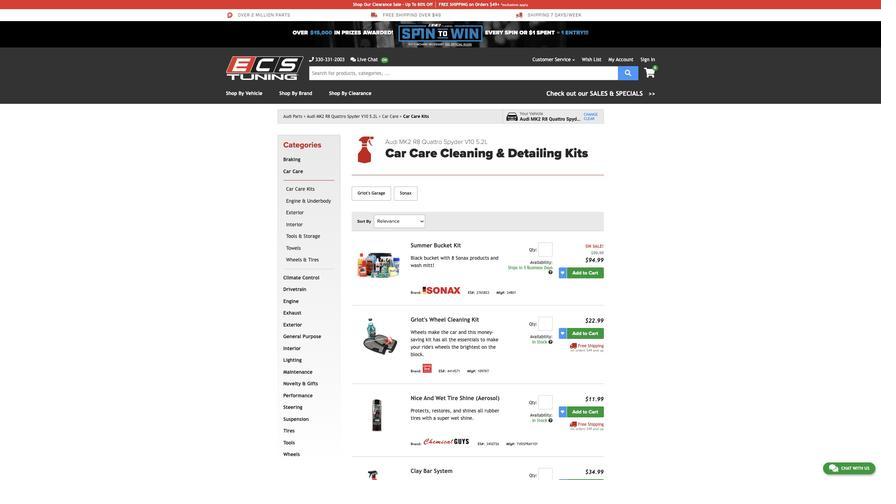 Task type: locate. For each thing, give the bounding box(es) containing it.
2 in stock from the top
[[533, 418, 549, 423]]

2 stock from the top
[[537, 418, 548, 423]]

all inside wheels make the car and this money- saving kit has all the essentials to make your ride's wheels the brightest on the block.
[[442, 337, 448, 342]]

0 vertical spatial car care kits
[[404, 114, 429, 119]]

0 horizontal spatial clearance
[[349, 90, 372, 96]]

$22.99
[[586, 317, 604, 324]]

cart for $22.99
[[589, 330, 598, 336]]

over
[[238, 13, 250, 18], [293, 29, 308, 36]]

.
[[472, 43, 473, 46]]

over left $15,000
[[293, 29, 308, 36]]

5.2l inside audi mk2 r8 quattro spyder v10 5.2l car care cleaning & detailing kits
[[476, 138, 488, 146]]

sonax right 8
[[456, 255, 469, 261]]

suspension link
[[282, 413, 333, 425]]

all right shines
[[478, 408, 483, 413]]

1 cart from the top
[[589, 270, 598, 276]]

exterior link down engine & underbody
[[285, 207, 333, 219]]

add to wish list image
[[561, 271, 565, 275], [561, 410, 565, 414]]

search image
[[625, 70, 632, 76]]

comments image inside live chat link
[[351, 57, 356, 62]]

clearance for our
[[373, 2, 392, 7]]

0 horizontal spatial in
[[334, 29, 340, 36]]

mfg#: left 1097kt
[[468, 369, 477, 373]]

2 vertical spatial add to cart button
[[567, 406, 604, 417]]

& down towels link
[[303, 257, 307, 263]]

1 vertical spatial add
[[573, 330, 582, 336]]

2 horizontal spatial 5.2l
[[593, 116, 602, 122]]

by left the brand
[[292, 90, 298, 96]]

0 vertical spatial griot's
[[358, 191, 371, 196]]

tires down suspension
[[283, 428, 295, 434]]

1 vertical spatial interior link
[[282, 343, 333, 355]]

0 vertical spatial es#:
[[468, 291, 475, 295]]

audi mk2 r8 quattro spyder v10 5.2l car care cleaning & detailing kits
[[386, 138, 589, 161]]

0 horizontal spatial car care
[[283, 169, 303, 174]]

on
[[586, 244, 592, 249]]

availability: up the tvdspray101
[[530, 413, 553, 418]]

1 in stock from the top
[[533, 340, 549, 344]]

with inside black bucket with 8 sonax products and wash mitt!
[[441, 255, 450, 261]]

shop by vehicle
[[226, 90, 263, 96]]

orders
[[476, 2, 489, 7]]

brand: down tires
[[411, 442, 422, 446]]

0 vertical spatial in stock
[[533, 340, 549, 344]]

0 vertical spatial over
[[238, 13, 250, 18]]

live chat link
[[351, 56, 388, 63]]

purchase
[[414, 43, 428, 46]]

1 qty: from the top
[[529, 247, 538, 252]]

quattro for audi mk2 r8 quattro spyder v10 5.2l car care cleaning & detailing kits
[[422, 138, 442, 146]]

engine & underbody link
[[285, 195, 333, 207]]

and right car
[[459, 329, 467, 335]]

clearance up audi mk2 r8 quattro spyder v10 5.2l link
[[349, 90, 372, 96]]

1 vertical spatial car care
[[283, 169, 303, 174]]

1 vertical spatial over
[[293, 29, 308, 36]]

wheels inside wheels make the car and this money- saving kit has all the essentials to make your ride's wheels the brightest on the block.
[[411, 329, 427, 335]]

engine inside car care subcategories element
[[286, 198, 301, 204]]

$49 down $11.99
[[587, 427, 592, 431]]

0 vertical spatial tools
[[286, 233, 297, 239]]

mk2 for audi mk2 r8 quattro spyder v10 5.2l car care cleaning & detailing kits
[[399, 138, 412, 146]]

shop for shop by vehicle
[[226, 90, 237, 96]]

1 stock from the top
[[537, 340, 548, 344]]

comments image left live
[[351, 57, 356, 62]]

2 orders from the top
[[576, 427, 586, 431]]

4 qty: from the top
[[529, 473, 538, 478]]

3 add to cart from the top
[[573, 409, 598, 415]]

tools up towels
[[286, 233, 297, 239]]

v10 for audi mk2 r8 quattro spyder v10 5.2l
[[361, 114, 368, 119]]

chat right live
[[368, 57, 378, 62]]

spent
[[537, 29, 555, 36]]

1 vertical spatial free shipping on orders $49 and up
[[571, 422, 604, 431]]

1 vertical spatial shipping
[[588, 343, 604, 348]]

griot's for griot's wheel cleaning kit
[[411, 316, 428, 323]]

1 vertical spatial brand:
[[411, 369, 422, 373]]

free
[[383, 13, 395, 18], [578, 343, 587, 348], [578, 422, 587, 427]]

audi for audi mk2 r8 quattro spyder v10 5.2l
[[307, 114, 315, 119]]

free down shop our clearance sale - up to 80% off
[[383, 13, 395, 18]]

in left "prizes"
[[334, 29, 340, 36]]

1 vertical spatial all
[[478, 408, 483, 413]]

to down money-
[[481, 337, 485, 342]]

a
[[434, 415, 436, 421]]

shop by clearance link
[[329, 90, 372, 96]]

exterior down exhaust
[[283, 322, 302, 328]]

lighting link
[[282, 355, 333, 366]]

to for second add to wish list image from the bottom
[[583, 270, 588, 276]]

r8 for audi mk2 r8 quattro spyder v10 5.2l
[[326, 114, 330, 119]]

your
[[411, 344, 421, 350]]

2 availability: from the top
[[530, 334, 553, 339]]

& inside wheels & tires link
[[303, 257, 307, 263]]

2 horizontal spatial with
[[853, 466, 864, 471]]

in left 5
[[519, 265, 523, 270]]

orders down $22.99
[[576, 348, 586, 352]]

1 horizontal spatial mk2
[[399, 138, 412, 146]]

es#: left 3450726
[[478, 442, 485, 446]]

sort
[[357, 219, 365, 224]]

performance
[[283, 393, 313, 398]]

2 vertical spatial shipping
[[588, 422, 604, 427]]

cart for $11.99
[[589, 409, 598, 415]]

ecs tuning 'spin to win' contest logo image
[[399, 24, 483, 42]]

in right sign
[[651, 57, 655, 62]]

griot's left wheel
[[411, 316, 428, 323]]

restores,
[[432, 408, 452, 413]]

and inside protects, restores, and shines all rubber tires with a super wet shine.
[[453, 408, 461, 413]]

add to cart button
[[567, 267, 604, 278], [567, 328, 604, 339], [567, 406, 604, 417]]

spin
[[505, 29, 518, 36]]

audi inside audi mk2 r8 quattro spyder v10 5.2l car care cleaning & detailing kits
[[386, 138, 398, 146]]

the
[[441, 329, 449, 335], [449, 337, 456, 342], [452, 344, 459, 350], [489, 344, 496, 350]]

in up the tvdspray101
[[533, 418, 536, 423]]

0 vertical spatial cart
[[589, 270, 598, 276]]

exterior inside car care subcategories element
[[286, 210, 304, 215]]

up for $11.99
[[600, 427, 604, 431]]

free down $22.99
[[578, 343, 587, 348]]

2 horizontal spatial mfg#:
[[507, 442, 516, 446]]

interior link up storage
[[285, 219, 333, 231]]

0 vertical spatial in
[[334, 29, 340, 36]]

0 vertical spatial mfg#:
[[497, 291, 506, 295]]

3 cart from the top
[[589, 409, 598, 415]]

make down money-
[[487, 337, 499, 342]]

car
[[382, 114, 389, 119], [404, 114, 410, 119], [386, 146, 406, 161], [283, 169, 291, 174], [286, 186, 294, 192]]

mfg#: for tire
[[507, 442, 516, 446]]

shop by vehicle link
[[226, 90, 263, 96]]

0 horizontal spatial quattro
[[332, 114, 346, 119]]

question circle image for $11.99
[[549, 418, 553, 423]]

protects, restores, and shines all rubber tires with a super wet shine.
[[411, 408, 500, 421]]

summer bucket kit
[[411, 242, 461, 249]]

availability: up business
[[530, 260, 553, 265]]

up down $11.99
[[600, 427, 604, 431]]

0 horizontal spatial mfg#:
[[468, 369, 477, 373]]

2 vertical spatial brand:
[[411, 442, 422, 446]]

2 vertical spatial with
[[853, 466, 864, 471]]

$94.99
[[586, 257, 604, 263]]

sale!
[[593, 244, 604, 249]]

shopping cart image
[[644, 68, 655, 78]]

purpose
[[303, 334, 321, 339]]

the down money-
[[489, 344, 496, 350]]

& inside sales & specials link
[[610, 90, 614, 97]]

braking
[[283, 157, 301, 162]]

wheels for &
[[286, 257, 302, 263]]

spyder inside your vehicle audi mk2 r8 quattro spyder v10 5.2l
[[567, 116, 582, 122]]

1 vertical spatial comments image
[[829, 464, 839, 472]]

suspension
[[283, 416, 309, 422]]

novelty & gifts link
[[282, 378, 333, 390]]

0 horizontal spatial r8
[[326, 114, 330, 119]]

to down $11.99
[[583, 409, 588, 415]]

1 horizontal spatial sonax
[[456, 255, 469, 261]]

tools & storage
[[286, 233, 320, 239]]

by for brand
[[292, 90, 298, 96]]

2 vertical spatial $49
[[587, 427, 592, 431]]

to down $94.99
[[583, 270, 588, 276]]

0 horizontal spatial comments image
[[351, 57, 356, 62]]

& inside audi mk2 r8 quattro spyder v10 5.2l car care cleaning & detailing kits
[[497, 146, 505, 161]]

with
[[441, 255, 450, 261], [422, 415, 432, 421], [853, 466, 864, 471]]

stock for $11.99
[[537, 418, 548, 423]]

kit up 8
[[454, 242, 461, 249]]

0 vertical spatial shipping
[[528, 13, 550, 18]]

2 brand: from the top
[[411, 369, 422, 373]]

in stock
[[533, 340, 549, 344], [533, 418, 549, 423]]

brand: left sonax - corporate logo on the bottom of page
[[411, 291, 422, 295]]

all up wheels
[[442, 337, 448, 342]]

up down $22.99
[[600, 348, 604, 352]]

engine down car care kits link
[[286, 198, 301, 204]]

2 cart from the top
[[589, 330, 598, 336]]

in left question circle icon
[[533, 340, 536, 344]]

3 availability: from the top
[[530, 413, 553, 418]]

0 horizontal spatial tires
[[283, 428, 295, 434]]

sale
[[393, 2, 401, 7]]

1 vertical spatial orders
[[576, 427, 586, 431]]

tires down towels link
[[308, 257, 319, 263]]

by
[[239, 90, 244, 96], [292, 90, 298, 96], [342, 90, 347, 96], [366, 219, 371, 224]]

availability: for $11.99
[[530, 413, 553, 418]]

0 vertical spatial question circle image
[[549, 270, 553, 275]]

$49 for griot's wheel cleaning kit
[[587, 348, 592, 352]]

0 horizontal spatial spyder
[[347, 114, 360, 119]]

$49 for nice and wet tire shine (aerosol)
[[587, 427, 592, 431]]

1 vertical spatial add to cart button
[[567, 328, 604, 339]]

& inside engine & underbody link
[[302, 198, 306, 204]]

sonax link
[[394, 186, 418, 201]]

0 vertical spatial clearance
[[373, 2, 392, 7]]

2003
[[335, 57, 345, 62]]

free shipping on orders $49 and up down $11.99
[[571, 422, 604, 431]]

chat with us
[[842, 466, 870, 471]]

ping
[[459, 2, 468, 7]]

shipping
[[396, 13, 418, 18]]

sign in
[[641, 57, 655, 62]]

1 horizontal spatial tires
[[308, 257, 319, 263]]

1 vertical spatial tires
[[283, 428, 295, 434]]

sonax
[[400, 191, 412, 196], [456, 255, 469, 261]]

1 horizontal spatial comments image
[[829, 464, 839, 472]]

*exclusions apply link
[[501, 2, 528, 7]]

sales & specials link
[[547, 89, 655, 98]]

$49 down $22.99
[[587, 348, 592, 352]]

stock left question circle icon
[[537, 340, 548, 344]]

engine link
[[282, 296, 333, 307]]

0 vertical spatial exterior link
[[285, 207, 333, 219]]

brand: left griot's - corporate logo
[[411, 369, 422, 373]]

orders down $11.99
[[576, 427, 586, 431]]

0 vertical spatial kits
[[422, 114, 429, 119]]

2 add to wish list image from the top
[[561, 410, 565, 414]]

engine up exhaust
[[283, 298, 299, 304]]

1 vertical spatial sonax
[[456, 255, 469, 261]]

business
[[527, 265, 543, 270]]

2 qty: from the top
[[529, 322, 538, 326]]

shop for shop our clearance sale - up to 80% off
[[353, 2, 363, 7]]

qty: for $22.99
[[529, 322, 538, 326]]

change link
[[584, 112, 598, 116]]

bar
[[424, 468, 433, 474]]

shipping down $11.99
[[588, 422, 604, 427]]

car care link
[[382, 114, 402, 119], [282, 166, 333, 177]]

1 horizontal spatial quattro
[[422, 138, 442, 146]]

1 vertical spatial in
[[519, 265, 523, 270]]

0 vertical spatial free shipping on orders $49 and up
[[571, 343, 604, 352]]

0 vertical spatial make
[[428, 329, 440, 335]]

5.2l for audi mk2 r8 quattro spyder v10 5.2l car care cleaning & detailing kits
[[476, 138, 488, 146]]

shop our clearance sale - up to 80% off
[[353, 2, 433, 7]]

& for tires
[[303, 257, 307, 263]]

0 vertical spatial cleaning
[[441, 146, 493, 161]]

tires
[[411, 415, 421, 421]]

by right the sort
[[366, 219, 371, 224]]

spyder inside audi mk2 r8 quattro spyder v10 5.2l car care cleaning & detailing kits
[[444, 138, 463, 146]]

and down $11.99
[[593, 427, 599, 431]]

1 up from the top
[[600, 348, 604, 352]]

3 add from the top
[[573, 409, 582, 415]]

sonax right garage
[[400, 191, 412, 196]]

comments image
[[351, 57, 356, 62], [829, 464, 839, 472]]

quattro inside audi mk2 r8 quattro spyder v10 5.2l car care cleaning & detailing kits
[[422, 138, 442, 146]]

to
[[412, 2, 417, 7]]

3 add to cart button from the top
[[567, 406, 604, 417]]

rubber
[[485, 408, 500, 413]]

1 vertical spatial chat
[[842, 466, 852, 471]]

1 question circle image from the top
[[549, 270, 553, 275]]

interior up tools & storage
[[286, 222, 303, 227]]

add to cart button down $22.99
[[567, 328, 604, 339]]

in for $11.99
[[533, 418, 536, 423]]

free down $11.99
[[578, 422, 587, 427]]

add to cart down $11.99
[[573, 409, 598, 415]]

& inside "novelty & gifts" link
[[303, 381, 306, 387]]

1 availability: from the top
[[530, 260, 553, 265]]

interior link down purpose
[[282, 343, 333, 355]]

engine
[[286, 198, 301, 204], [283, 298, 299, 304]]

by down the ecs tuning image
[[239, 90, 244, 96]]

kit up 'this'
[[472, 316, 479, 323]]

parts
[[276, 13, 290, 18]]

lighting
[[283, 357, 302, 363]]

and right products
[[491, 255, 499, 261]]

0 horizontal spatial over
[[238, 13, 250, 18]]

0 vertical spatial interior
[[286, 222, 303, 227]]

add to cart for $22.99
[[573, 330, 598, 336]]

griot's left garage
[[358, 191, 371, 196]]

0 vertical spatial tires
[[308, 257, 319, 263]]

no purchase necessary. see official rules .
[[409, 43, 473, 46]]

with left a at left
[[422, 415, 432, 421]]

0 horizontal spatial es#:
[[439, 369, 446, 373]]

free for nice and wet tire shine (aerosol)
[[578, 422, 587, 427]]

1 vertical spatial add to cart
[[573, 330, 598, 336]]

availability: up question circle icon
[[530, 334, 553, 339]]

add to cart button down $94.99
[[567, 267, 604, 278]]

stock up the tvdspray101
[[537, 418, 548, 423]]

shipping down $22.99
[[588, 343, 604, 348]]

1 horizontal spatial vehicle
[[530, 111, 543, 116]]

0 vertical spatial wheels
[[286, 257, 302, 263]]

3 brand: from the top
[[411, 442, 422, 446]]

up for $22.99
[[600, 348, 604, 352]]

exterior link up purpose
[[282, 319, 333, 331]]

clearance right our
[[373, 2, 392, 7]]

griot's wheel cleaning kit link
[[411, 316, 479, 323]]

chat left us
[[842, 466, 852, 471]]

2 add to cart button from the top
[[567, 328, 604, 339]]

shipping left 7
[[528, 13, 550, 18]]

mfg#: left the tvdspray101
[[507, 442, 516, 446]]

comments image left chat with us
[[829, 464, 839, 472]]

0 vertical spatial availability:
[[530, 260, 553, 265]]

and inside wheels make the car and this money- saving kit has all the essentials to make your ride's wheels the brightest on the block.
[[459, 329, 467, 335]]

audi parts link
[[283, 114, 306, 119]]

2 horizontal spatial r8
[[542, 116, 548, 122]]

in for $22.99
[[533, 340, 536, 344]]

audi for audi mk2 r8 quattro spyder v10 5.2l car care cleaning & detailing kits
[[386, 138, 398, 146]]

& down car care kits link
[[302, 198, 306, 204]]

es#4043088 - mtr07240 - clay bar system - mothers - audi bmw volkswagen mercedes benz mini porsche image
[[352, 468, 405, 480]]

add to cart down $94.99
[[573, 270, 598, 276]]

by up audi mk2 r8 quattro spyder v10 5.2l link
[[342, 90, 347, 96]]

question circle image
[[549, 270, 553, 275], [549, 418, 553, 423]]

mk2 inside your vehicle audi mk2 r8 quattro spyder v10 5.2l
[[531, 116, 541, 122]]

every
[[486, 29, 504, 36]]

*exclusions
[[501, 3, 519, 7]]

your vehicle audi mk2 r8 quattro spyder v10 5.2l
[[520, 111, 602, 122]]

tools for tools
[[283, 440, 295, 445]]

mfg#: 24801
[[497, 291, 516, 295]]

4414571
[[448, 369, 460, 373]]

ships
[[508, 265, 518, 270]]

& for gifts
[[303, 381, 306, 387]]

interior link
[[285, 219, 333, 231], [282, 343, 333, 355]]

0 vertical spatial comments image
[[351, 57, 356, 62]]

& inside tools & storage 'link'
[[299, 233, 302, 239]]

with left 8
[[441, 255, 450, 261]]

over left 2
[[238, 13, 250, 18]]

storage
[[304, 233, 320, 239]]

by for vehicle
[[239, 90, 244, 96]]

1 vertical spatial in
[[533, 340, 536, 344]]

3 qty: from the top
[[529, 400, 538, 405]]

car care inside category navigation element
[[283, 169, 303, 174]]

audi mk2 r8 quattro spyder v10 5.2l
[[307, 114, 378, 119]]

category navigation element
[[278, 135, 341, 466]]

2 horizontal spatial kits
[[565, 146, 589, 161]]

kits
[[422, 114, 429, 119], [565, 146, 589, 161], [307, 186, 315, 192]]

audi inside your vehicle audi mk2 r8 quattro spyder v10 5.2l
[[520, 116, 530, 122]]

1 vertical spatial exterior
[[283, 322, 302, 328]]

all inside protects, restores, and shines all rubber tires with a super wet shine.
[[478, 408, 483, 413]]

free shipping on orders $49 and up
[[571, 343, 604, 352], [571, 422, 604, 431]]

1 free shipping on orders $49 and up from the top
[[571, 343, 604, 352]]

cart down $22.99
[[589, 330, 598, 336]]

1 vertical spatial car care link
[[282, 166, 333, 177]]

& left storage
[[299, 233, 302, 239]]

1 vertical spatial vehicle
[[530, 111, 543, 116]]

add to wish list image
[[561, 332, 565, 335]]

2 horizontal spatial mk2
[[531, 116, 541, 122]]

0 vertical spatial add to cart button
[[567, 267, 604, 278]]

tools down tires link
[[283, 440, 295, 445]]

griot's wheel cleaning kit
[[411, 316, 479, 323]]

80%
[[418, 2, 426, 7]]

1 horizontal spatial clearance
[[373, 2, 392, 7]]

mk2 inside audi mk2 r8 quattro spyder v10 5.2l car care cleaning & detailing kits
[[399, 138, 412, 146]]

free for griot's wheel cleaning kit
[[578, 343, 587, 348]]

0 horizontal spatial griot's
[[358, 191, 371, 196]]

wheels down tools link
[[283, 452, 300, 457]]

0 horizontal spatial sonax
[[400, 191, 412, 196]]

general purpose
[[283, 334, 321, 339]]

1 vertical spatial make
[[487, 337, 499, 342]]

v10 inside audi mk2 r8 quattro spyder v10 5.2l car care cleaning & detailing kits
[[465, 138, 475, 146]]

1 horizontal spatial make
[[487, 337, 499, 342]]

in stock for $22.99
[[533, 340, 549, 344]]

free shipping on orders $49 and up for $22.99
[[571, 343, 604, 352]]

with left us
[[853, 466, 864, 471]]

cart down $94.99
[[589, 270, 598, 276]]

phone image
[[309, 57, 314, 62]]

add to cart down $22.99
[[573, 330, 598, 336]]

the down car
[[449, 337, 456, 342]]

sonax inside black bucket with 8 sonax products and wash mitt!
[[456, 255, 469, 261]]

mk2 for audi mk2 r8 quattro spyder v10 5.2l
[[317, 114, 324, 119]]

parts
[[293, 114, 303, 119]]

1 orders from the top
[[576, 348, 586, 352]]

exterior down engine & underbody
[[286, 210, 304, 215]]

wheels
[[286, 257, 302, 263], [411, 329, 427, 335], [283, 452, 300, 457]]

r8 inside audi mk2 r8 quattro spyder v10 5.2l car care cleaning & detailing kits
[[413, 138, 420, 146]]

list
[[594, 57, 602, 62]]

es#: left 2765823 at bottom right
[[468, 291, 475, 295]]

0 vertical spatial add to wish list image
[[561, 271, 565, 275]]

cart down $11.99
[[589, 409, 598, 415]]

free
[[439, 2, 449, 7]]

v10 inside your vehicle audi mk2 r8 quattro spyder v10 5.2l
[[583, 116, 591, 122]]

tools inside 'link'
[[286, 233, 297, 239]]

2 free shipping on orders $49 and up from the top
[[571, 422, 604, 431]]

kits inside car care subcategories element
[[307, 186, 315, 192]]

2 vertical spatial free
[[578, 422, 587, 427]]

vehicle right the your
[[530, 111, 543, 116]]

wheels down towels
[[286, 257, 302, 263]]

0 horizontal spatial kits
[[307, 186, 315, 192]]

cleaning
[[441, 146, 493, 161], [448, 316, 470, 323]]

0 vertical spatial vehicle
[[246, 90, 263, 96]]

wheels up saving
[[411, 329, 427, 335]]

& for specials
[[610, 90, 614, 97]]

mk2
[[317, 114, 324, 119], [531, 116, 541, 122], [399, 138, 412, 146]]

on
[[469, 2, 474, 7], [482, 344, 487, 350], [571, 348, 575, 352], [571, 427, 575, 431]]

1 vertical spatial free
[[578, 343, 587, 348]]

comments image inside chat with us link
[[829, 464, 839, 472]]

1 horizontal spatial in
[[519, 265, 523, 270]]

0 horizontal spatial mk2
[[317, 114, 324, 119]]

& left gifts
[[303, 381, 306, 387]]

2 horizontal spatial quattro
[[549, 116, 565, 122]]

0 vertical spatial $49
[[433, 13, 441, 18]]

& for storage
[[299, 233, 302, 239]]

1 vertical spatial in stock
[[533, 418, 549, 423]]

es#2765823 - 24801 - summer bucket kit - black bucket with 8 sonax products and wash mitt! - sonax - audi bmw volkswagen mercedes benz mini porsche image
[[352, 242, 405, 283]]

2 add to cart from the top
[[573, 330, 598, 336]]

make up has
[[428, 329, 440, 335]]

wheels
[[435, 344, 450, 350]]

330-
[[316, 57, 325, 62]]

2 add from the top
[[573, 330, 582, 336]]

1 vertical spatial tools
[[283, 440, 295, 445]]

es#: left 4414571
[[439, 369, 446, 373]]

chemical guys - corporate logo image
[[423, 438, 471, 445]]

2 question circle image from the top
[[549, 418, 553, 423]]

tires inside car care subcategories element
[[308, 257, 319, 263]]

and up wet at the bottom of the page
[[453, 408, 461, 413]]

stock for $22.99
[[537, 340, 548, 344]]

5.2l inside your vehicle audi mk2 r8 quattro spyder v10 5.2l
[[593, 116, 602, 122]]

& right sales
[[610, 90, 614, 97]]

$49 right over
[[433, 13, 441, 18]]

wheels inside car care subcategories element
[[286, 257, 302, 263]]

None number field
[[539, 242, 553, 256], [539, 317, 553, 331], [539, 395, 553, 409], [539, 468, 553, 480], [539, 242, 553, 256], [539, 317, 553, 331], [539, 395, 553, 409], [539, 468, 553, 480]]

2 up from the top
[[600, 427, 604, 431]]

question circle image
[[549, 340, 553, 344]]

mfg#: left 24801
[[497, 291, 506, 295]]

quattro inside your vehicle audi mk2 r8 quattro spyder v10 5.2l
[[549, 116, 565, 122]]

1 horizontal spatial v10
[[465, 138, 475, 146]]

1 horizontal spatial with
[[441, 255, 450, 261]]

wheels for make
[[411, 329, 427, 335]]



Task type: vqa. For each thing, say whether or not it's contained in the screenshot.
the right car care
yes



Task type: describe. For each thing, give the bounding box(es) containing it.
shop by brand
[[279, 90, 312, 96]]

1 horizontal spatial car care
[[382, 114, 399, 119]]

official
[[451, 43, 463, 46]]

to for first add to wish list image from the bottom
[[583, 409, 588, 415]]

7
[[551, 13, 554, 18]]

comments image for live
[[351, 57, 356, 62]]

1 add from the top
[[573, 270, 582, 276]]

sonax - corporate logo image
[[423, 287, 461, 294]]

griot's for griot's garage
[[358, 191, 371, 196]]

free shipping on orders $49 and up for $11.99
[[571, 422, 604, 431]]

care inside audi mk2 r8 quattro spyder v10 5.2l car care cleaning & detailing kits
[[410, 146, 437, 161]]

clear link
[[584, 116, 598, 121]]

wheels & tires link
[[285, 254, 333, 266]]

1
[[562, 29, 564, 36]]

audi for audi parts
[[283, 114, 292, 119]]

0 horizontal spatial vehicle
[[246, 90, 263, 96]]

service
[[555, 57, 571, 62]]

car
[[450, 329, 457, 335]]

wish list link
[[582, 57, 602, 62]]

1 horizontal spatial kit
[[472, 316, 479, 323]]

and down $22.99
[[593, 348, 599, 352]]

shipping for $22.99
[[588, 343, 604, 348]]

interior inside car care subcategories element
[[286, 222, 303, 227]]

shipping inside shipping 7 days/week link
[[528, 13, 550, 18]]

shop for shop by brand
[[279, 90, 291, 96]]

climate control link
[[282, 272, 333, 284]]

wet
[[451, 415, 459, 421]]

2
[[251, 13, 254, 18]]

live chat
[[358, 57, 378, 62]]

audi parts
[[283, 114, 303, 119]]

this
[[468, 329, 476, 335]]

1 brand: from the top
[[411, 291, 422, 295]]

1 horizontal spatial chat
[[842, 466, 852, 471]]

drivetrain link
[[282, 284, 333, 296]]

over 2 million parts link
[[226, 12, 290, 18]]

wheels make the car and this money- saving kit has all the essentials to make your ride's wheels the brightest on the block.
[[411, 329, 499, 357]]

1 add to wish list image from the top
[[561, 271, 565, 275]]

add to cart for $11.99
[[573, 409, 598, 415]]

es#: 4414571
[[439, 369, 460, 373]]

towels link
[[285, 242, 333, 254]]

shipping 7 days/week
[[528, 13, 582, 18]]

shipping 7 days/week link
[[516, 12, 582, 18]]

engine for engine & underbody
[[286, 198, 301, 204]]

tools link
[[282, 437, 333, 449]]

black bucket with 8 sonax products and wash mitt!
[[411, 255, 499, 268]]

maintenance
[[283, 369, 313, 375]]

live
[[358, 57, 367, 62]]

braking link
[[282, 154, 333, 166]]

availability: for $22.99
[[530, 334, 553, 339]]

1 add to cart from the top
[[573, 270, 598, 276]]

question circle image for on sale!
[[549, 270, 553, 275]]

qty: for on sale!
[[529, 247, 538, 252]]

spyder for audi mk2 r8 quattro spyder v10 5.2l car care cleaning & detailing kits
[[444, 138, 463, 146]]

categories
[[283, 140, 322, 150]]

orders for $11.99
[[576, 427, 586, 431]]

shipping for $11.99
[[588, 422, 604, 427]]

brand: for kit
[[411, 369, 422, 373]]

with inside protects, restores, and shines all rubber tires with a super wet shine.
[[422, 415, 432, 421]]

my
[[609, 57, 615, 62]]

ecs tuning image
[[226, 56, 304, 80]]

steering link
[[282, 402, 333, 413]]

1 horizontal spatial mfg#:
[[497, 291, 506, 295]]

general
[[283, 334, 301, 339]]

0 vertical spatial kit
[[454, 242, 461, 249]]

over for over $15,000 in prizes
[[293, 29, 308, 36]]

1 vertical spatial exterior link
[[282, 319, 333, 331]]

steering
[[283, 404, 303, 410]]

shop our clearance sale - up to 80% off link
[[353, 1, 436, 8]]

(aerosol)
[[476, 395, 500, 401]]

and
[[424, 395, 434, 401]]

clay bar system link
[[411, 468, 453, 474]]

protects,
[[411, 408, 431, 413]]

0 vertical spatial interior link
[[285, 219, 333, 231]]

2 vertical spatial wheels
[[283, 452, 300, 457]]

bucket
[[424, 255, 439, 261]]

shop for shop by clearance
[[329, 90, 340, 96]]

shines
[[463, 408, 476, 413]]

1 vertical spatial interior
[[283, 346, 301, 351]]

our
[[364, 2, 371, 7]]

engine for engine
[[283, 298, 299, 304]]

over $15,000 in prizes
[[293, 29, 361, 36]]

prizes
[[342, 29, 361, 36]]

and inside black bucket with 8 sonax products and wash mitt!
[[491, 255, 499, 261]]

products
[[470, 255, 489, 261]]

control
[[303, 275, 320, 280]]

vehicle inside your vehicle audi mk2 r8 quattro spyder v10 5.2l
[[530, 111, 543, 116]]

essentials
[[458, 337, 479, 342]]

5.2l for audi mk2 r8 quattro spyder v10 5.2l
[[370, 114, 378, 119]]

0 vertical spatial sonax
[[400, 191, 412, 196]]

1 add to cart button from the top
[[567, 267, 604, 278]]

or
[[520, 29, 528, 36]]

car care kits inside car care subcategories element
[[286, 186, 315, 192]]

the left car
[[441, 329, 449, 335]]

shine
[[460, 395, 474, 401]]

chat with us link
[[823, 462, 876, 474]]

add to cart button for $11.99
[[567, 406, 604, 417]]

free shipping over $49
[[383, 13, 441, 18]]

towels
[[286, 245, 301, 251]]

exhaust
[[283, 310, 302, 316]]

& for underbody
[[302, 198, 306, 204]]

engine & underbody
[[286, 198, 331, 204]]

us
[[865, 466, 870, 471]]

million
[[256, 13, 274, 18]]

r8 for audi mk2 r8 quattro spyder v10 5.2l car care cleaning & detailing kits
[[413, 138, 420, 146]]

clay bar system
[[411, 468, 453, 474]]

sort by
[[357, 219, 371, 224]]

shop by clearance
[[329, 90, 372, 96]]

tire
[[448, 395, 458, 401]]

1 horizontal spatial car care link
[[382, 114, 402, 119]]

see
[[446, 43, 450, 46]]

331-
[[325, 57, 335, 62]]

1 vertical spatial cleaning
[[448, 316, 470, 323]]

on inside wheels make the car and this money- saving kit has all the essentials to make your ride's wheels the brightest on the block.
[[482, 344, 487, 350]]

car care subcategories element
[[283, 180, 335, 269]]

quattro for audi mk2 r8 quattro spyder v10 5.2l
[[332, 114, 346, 119]]

cleaning inside audi mk2 r8 quattro spyder v10 5.2l car care cleaning & detailing kits
[[441, 146, 493, 161]]

add for $22.99
[[573, 330, 582, 336]]

add for $11.99
[[573, 409, 582, 415]]

customer service button
[[533, 56, 575, 63]]

v10 for audi mk2 r8 quattro spyder v10 5.2l car care cleaning & detailing kits
[[465, 138, 475, 146]]

tires link
[[282, 425, 333, 437]]

orders for $22.99
[[576, 348, 586, 352]]

$11.99
[[586, 396, 604, 403]]

in stock for $11.99
[[533, 418, 549, 423]]

es#3450726 - tvdspray101 - nice and wet tire shine (aerosol) - protects, restores, and shines all rubber tires with a super wet shine. - chemical guys - audi bmw volkswagen mercedes benz mini porsche image
[[352, 395, 405, 435]]

0 link
[[639, 65, 658, 78]]

by for clearance
[[342, 90, 347, 96]]

add to cart button for $22.99
[[567, 328, 604, 339]]

0 horizontal spatial make
[[428, 329, 440, 335]]

mfg#: for kit
[[468, 369, 477, 373]]

griot's - corporate logo image
[[423, 364, 432, 373]]

comments image for chat
[[829, 464, 839, 472]]

wheel
[[430, 316, 446, 323]]

general purpose link
[[282, 331, 333, 343]]

block.
[[411, 351, 425, 357]]

r8 inside your vehicle audi mk2 r8 quattro spyder v10 5.2l
[[542, 116, 548, 122]]

spyder for audi mk2 r8 quattro spyder v10 5.2l
[[347, 114, 360, 119]]

-
[[403, 2, 404, 7]]

novelty & gifts
[[283, 381, 318, 387]]

availability: for on sale!
[[530, 260, 553, 265]]

1 horizontal spatial es#:
[[468, 291, 475, 295]]

es#: for kit
[[439, 369, 446, 373]]

es#4414571 - 1097kt - griot's wheel cleaning kit - wheels make the car and this money-saving kit has all the essentials to make your ride's wheels the brightest on the block. - griot's - audi bmw volkswagen mercedes benz mini porsche image
[[352, 317, 405, 357]]

1 horizontal spatial car care kits
[[404, 114, 429, 119]]

brand: for tire
[[411, 442, 422, 446]]

1 horizontal spatial kits
[[422, 114, 429, 119]]

clear
[[584, 116, 595, 121]]

the right wheels
[[452, 344, 459, 350]]

Search text field
[[309, 66, 618, 80]]

to inside wheels make the car and this money- saving kit has all the essentials to make your ride's wheels the brightest on the block.
[[481, 337, 485, 342]]

0 vertical spatial in
[[651, 57, 655, 62]]

apply
[[520, 3, 528, 7]]

0 vertical spatial chat
[[368, 57, 378, 62]]

to for add to wish list icon
[[583, 330, 588, 336]]

wheels & tires
[[286, 257, 319, 263]]

nice and wet tire shine (aerosol) link
[[411, 395, 500, 401]]

over 2 million parts
[[238, 13, 290, 18]]

over for over 2 million parts
[[238, 13, 250, 18]]

exhaust link
[[282, 307, 333, 319]]

kits inside audi mk2 r8 quattro spyder v10 5.2l car care cleaning & detailing kits
[[565, 146, 589, 161]]

qty: for $11.99
[[529, 400, 538, 405]]

over
[[419, 13, 431, 18]]

car inside audi mk2 r8 quattro spyder v10 5.2l car care cleaning & detailing kits
[[386, 146, 406, 161]]

tools for tools & storage
[[286, 233, 297, 239]]

2765823
[[477, 291, 490, 295]]

clearance for by
[[349, 90, 372, 96]]

system
[[434, 468, 453, 474]]

detailing
[[508, 146, 562, 161]]

customer
[[533, 57, 554, 62]]

0 horizontal spatial car care link
[[282, 166, 333, 177]]

es#: for tire
[[478, 442, 485, 446]]

0 vertical spatial free
[[383, 13, 395, 18]]



